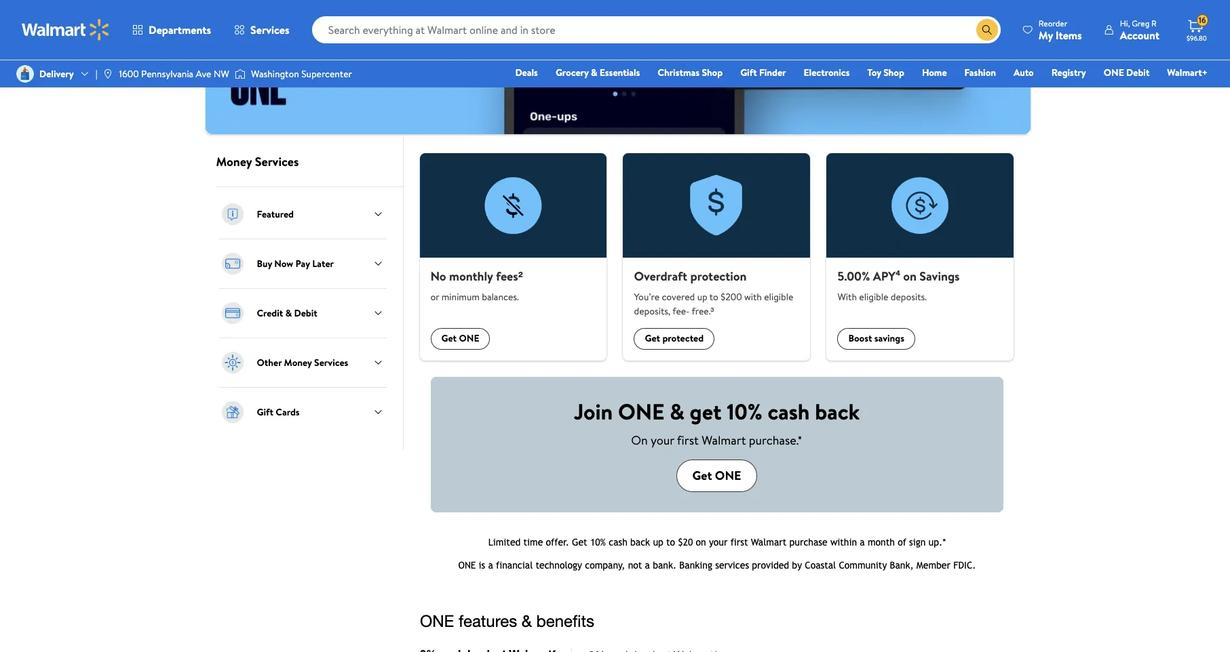 Task type: locate. For each thing, give the bounding box(es) containing it.
toy
[[867, 66, 881, 79]]

1600
[[119, 67, 139, 81]]

buy now pay later
[[257, 257, 334, 271]]

 image left delivery
[[16, 65, 34, 83]]

get
[[441, 332, 457, 346], [645, 332, 660, 346], [692, 467, 712, 484]]

one debit
[[1104, 66, 1150, 79]]

credit & debit image
[[219, 300, 246, 327]]

savings
[[874, 332, 904, 346]]

0 horizontal spatial get one button
[[430, 328, 490, 350]]

toy shop
[[867, 66, 904, 79]]

one inside join one & get 10% cash back on your first walmart purchase.*
[[618, 397, 665, 427]]

later
[[312, 257, 334, 271]]

debit right credit in the top of the page
[[294, 307, 317, 320]]

auto
[[1014, 66, 1034, 79]]

no monthly fees² list item
[[411, 153, 615, 361]]

0 vertical spatial get one button
[[430, 328, 490, 350]]

get inside no monthly fees² list item
[[441, 332, 457, 346]]

on
[[903, 268, 917, 285]]

nw
[[214, 67, 229, 81]]

1 horizontal spatial gift
[[740, 66, 757, 79]]

delivery
[[39, 67, 74, 81]]

essentials
[[600, 66, 640, 79]]

0 vertical spatial get one
[[441, 332, 479, 346]]

get one
[[441, 332, 479, 346], [692, 467, 741, 484]]

1 vertical spatial money
[[284, 356, 312, 370]]

0 horizontal spatial money
[[216, 153, 252, 170]]

shop right christmas
[[702, 66, 723, 79]]

get down first
[[692, 467, 712, 484]]

debit
[[1126, 66, 1150, 79], [294, 307, 317, 320]]

0 vertical spatial gift
[[740, 66, 757, 79]]

shop right toy
[[883, 66, 904, 79]]

boost savings
[[848, 332, 904, 346]]

services right other
[[314, 356, 348, 370]]

get for no
[[441, 332, 457, 346]]

home
[[922, 66, 947, 79]]

debit down account
[[1126, 66, 1150, 79]]

 image for 1600 pennsylvania ave nw
[[103, 69, 114, 79]]

gift cards
[[257, 406, 300, 419]]

one inside no monthly fees² list item
[[459, 332, 479, 346]]

eligible down the apy⁴
[[859, 290, 888, 304]]

0 horizontal spatial  image
[[16, 65, 34, 83]]

2 shop from the left
[[883, 66, 904, 79]]

1 horizontal spatial  image
[[103, 69, 114, 79]]

1 vertical spatial debit
[[294, 307, 317, 320]]

minimum
[[442, 290, 480, 304]]

get one down "minimum"
[[441, 332, 479, 346]]

0 horizontal spatial debit
[[294, 307, 317, 320]]

1 eligible from the left
[[764, 290, 793, 304]]

get inside get protected button
[[645, 332, 660, 346]]

services
[[250, 22, 289, 37], [255, 153, 299, 170], [314, 356, 348, 370]]

gift left finder
[[740, 66, 757, 79]]

fees²
[[496, 268, 523, 285]]

2 horizontal spatial get
[[692, 467, 712, 484]]

2 horizontal spatial &
[[670, 397, 685, 427]]

other money services image
[[219, 349, 246, 376]]

0 vertical spatial debit
[[1126, 66, 1150, 79]]

auto link
[[1008, 65, 1040, 80]]

list
[[411, 153, 1022, 361]]

overdraft protection list item
[[615, 153, 819, 361]]

r
[[1151, 17, 1157, 29]]

5.00% apy superscript four on savings. with eligible deposits. boost savings. image
[[827, 153, 1014, 258]]

walmart image
[[22, 19, 110, 41]]

 image right |
[[103, 69, 114, 79]]

money services
[[216, 153, 299, 170]]

1 horizontal spatial &
[[591, 66, 597, 79]]

1 vertical spatial services
[[255, 153, 299, 170]]

gift cards image
[[219, 399, 246, 426]]

1 horizontal spatial debit
[[1126, 66, 1150, 79]]

services inside popup button
[[250, 22, 289, 37]]

services up featured
[[255, 153, 299, 170]]

gift left cards
[[257, 406, 273, 419]]

1 horizontal spatial shop
[[883, 66, 904, 79]]

supercenter
[[301, 67, 352, 81]]

1 horizontal spatial money
[[284, 356, 312, 370]]

& inside join one & get 10% cash back on your first walmart purchase.*
[[670, 397, 685, 427]]

get protected
[[645, 332, 704, 346]]

& inside grocery & essentials link
[[591, 66, 597, 79]]

registry link
[[1045, 65, 1092, 80]]

deals link
[[509, 65, 544, 80]]

get one inside no monthly fees² list item
[[441, 332, 479, 346]]

list containing no monthly fees²
[[411, 153, 1022, 361]]

one down "minimum"
[[459, 332, 479, 346]]

1 vertical spatial &
[[285, 307, 292, 320]]

get down deposits,
[[645, 332, 660, 346]]

0 horizontal spatial get
[[441, 332, 457, 346]]

savings
[[919, 268, 960, 285]]

on
[[631, 432, 648, 449]]

get one button inside no monthly fees² list item
[[430, 328, 490, 350]]

2 eligible from the left
[[859, 290, 888, 304]]

buy now pay later image
[[219, 250, 246, 277]]

Search search field
[[312, 16, 1001, 43]]

1 vertical spatial gift
[[257, 406, 273, 419]]

get
[[690, 397, 722, 427]]

 image
[[16, 65, 34, 83], [235, 67, 246, 81], [103, 69, 114, 79]]

credit
[[257, 307, 283, 320]]

 image right nw
[[235, 67, 246, 81]]

eligible right the with
[[764, 290, 793, 304]]

money up featured image
[[216, 153, 252, 170]]

1 horizontal spatial get one
[[692, 467, 741, 484]]

money right other
[[284, 356, 312, 370]]

& right credit in the top of the page
[[285, 307, 292, 320]]

& right grocery
[[591, 66, 597, 79]]

services up washington
[[250, 22, 289, 37]]

shop for toy shop
[[883, 66, 904, 79]]

shop for christmas shop
[[702, 66, 723, 79]]

1 shop from the left
[[702, 66, 723, 79]]

get one button down walmart
[[676, 460, 757, 493]]

with
[[744, 290, 762, 304]]

get one button down "minimum"
[[430, 328, 490, 350]]

search icon image
[[982, 24, 992, 35]]

services button
[[223, 14, 301, 46]]

2 vertical spatial services
[[314, 356, 348, 370]]

fashion
[[964, 66, 996, 79]]

with
[[838, 290, 857, 304]]

0 vertical spatial money
[[216, 153, 252, 170]]

5.00% apy⁴ on savings with eligible deposits.
[[838, 268, 960, 304]]

$96.80
[[1187, 33, 1207, 43]]

credit & debit
[[257, 307, 317, 320]]

get down "minimum"
[[441, 332, 457, 346]]

1 horizontal spatial get one button
[[676, 460, 757, 493]]

hi, greg r account
[[1120, 17, 1159, 42]]

shop
[[702, 66, 723, 79], [883, 66, 904, 79]]

0 horizontal spatial &
[[285, 307, 292, 320]]

1 vertical spatial get one
[[692, 467, 741, 484]]

hi,
[[1120, 17, 1130, 29]]

electronics
[[804, 66, 850, 79]]

& left get
[[670, 397, 685, 427]]

deposits,
[[634, 304, 670, 318]]

get one button
[[430, 328, 490, 350], [676, 460, 757, 493]]

get for overdraft
[[645, 332, 660, 346]]

2 vertical spatial &
[[670, 397, 685, 427]]

 image for washington supercenter
[[235, 67, 246, 81]]

1 horizontal spatial get
[[645, 332, 660, 346]]

up
[[697, 290, 707, 304]]

debit with rewards. get three percent cash back at walmart up to fifty dollars a year¹. terms apply. get one. image
[[205, 0, 1030, 134]]

0 horizontal spatial shop
[[702, 66, 723, 79]]

0 horizontal spatial gift
[[257, 406, 273, 419]]

pennsylvania
[[141, 67, 193, 81]]

1 vertical spatial get one button
[[676, 460, 757, 493]]

0 horizontal spatial eligible
[[764, 290, 793, 304]]

home link
[[916, 65, 953, 80]]

get one down walmart
[[692, 467, 741, 484]]

one right registry
[[1104, 66, 1124, 79]]

monthly
[[449, 268, 493, 285]]

no monthly fees² or minimum balances.
[[430, 268, 523, 304]]

1 horizontal spatial eligible
[[859, 290, 888, 304]]

one up the on
[[618, 397, 665, 427]]

one
[[1104, 66, 1124, 79], [459, 332, 479, 346], [618, 397, 665, 427], [715, 467, 741, 484]]

&
[[591, 66, 597, 79], [285, 307, 292, 320], [670, 397, 685, 427]]

cash
[[768, 397, 810, 427]]

0 horizontal spatial get one
[[441, 332, 479, 346]]

0 vertical spatial &
[[591, 66, 597, 79]]

covered
[[662, 290, 695, 304]]

toy shop link
[[861, 65, 910, 80]]

$200
[[721, 290, 742, 304]]

items
[[1056, 27, 1082, 42]]

0 vertical spatial services
[[250, 22, 289, 37]]

featured
[[257, 208, 294, 221]]

eligible
[[764, 290, 793, 304], [859, 290, 888, 304]]

2 horizontal spatial  image
[[235, 67, 246, 81]]



Task type: describe. For each thing, give the bounding box(es) containing it.
pay
[[296, 257, 310, 271]]

no monthly fees superscript two. or minimum balances. get one. image
[[420, 153, 607, 258]]

reorder my items
[[1039, 17, 1082, 42]]

to
[[710, 290, 718, 304]]

& for credit
[[285, 307, 292, 320]]

other
[[257, 356, 282, 370]]

departments
[[149, 22, 211, 37]]

5.00% apy⁴ on savings list item
[[819, 153, 1022, 361]]

grocery & essentials
[[556, 66, 640, 79]]

washington supercenter
[[251, 67, 352, 81]]

account
[[1120, 27, 1159, 42]]

boost
[[848, 332, 872, 346]]

walmart
[[702, 432, 746, 449]]

fashion link
[[958, 65, 1002, 80]]

5.00%
[[838, 268, 870, 285]]

departments button
[[121, 14, 223, 46]]

first
[[677, 432, 699, 449]]

eligible inside overdraft protection you're covered up to $200 with eligible deposits, fee- free.³
[[764, 290, 793, 304]]

get one for the bottom get one button
[[692, 467, 741, 484]]

gift finder
[[740, 66, 786, 79]]

one down walmart
[[715, 467, 741, 484]]

fee-
[[673, 304, 690, 318]]

overdraft protection. you're covered up to two hundred dollars with direct deposit, fee-free. superscript three. get protected. image
[[623, 153, 810, 258]]

christmas shop link
[[652, 65, 729, 80]]

grocery & essentials link
[[549, 65, 646, 80]]

back
[[815, 397, 860, 427]]

christmas
[[658, 66, 700, 79]]

join one & get 10% cash back on your first walmart purchase.*
[[574, 397, 860, 449]]

deposits.
[[891, 290, 927, 304]]

 image for delivery
[[16, 65, 34, 83]]

|
[[95, 67, 97, 81]]

electronics link
[[798, 65, 856, 80]]

cards
[[276, 406, 300, 419]]

you're
[[634, 290, 660, 304]]

deals
[[515, 66, 538, 79]]

walmart+
[[1167, 66, 1208, 79]]

washington
[[251, 67, 299, 81]]

gift for gift finder
[[740, 66, 757, 79]]

& for grocery
[[591, 66, 597, 79]]

ave
[[196, 67, 211, 81]]

greg
[[1132, 17, 1149, 29]]

boost savings button
[[838, 328, 915, 350]]

walmart+ link
[[1161, 65, 1214, 80]]

grocery
[[556, 66, 589, 79]]

gift for gift cards
[[257, 406, 273, 419]]

overdraft
[[634, 268, 687, 285]]

or
[[430, 290, 439, 304]]

christmas shop
[[658, 66, 723, 79]]

buy
[[257, 257, 272, 271]]

one debit link
[[1098, 65, 1156, 80]]

balances.
[[482, 290, 519, 304]]

now
[[274, 257, 293, 271]]

finder
[[759, 66, 786, 79]]

overdraft protection you're covered up to $200 with eligible deposits, fee- free.³
[[634, 268, 793, 318]]

get one for get one button within the no monthly fees² list item
[[441, 332, 479, 346]]

protected
[[662, 332, 704, 346]]

get protected button
[[634, 328, 715, 350]]

16
[[1199, 14, 1206, 26]]

reorder
[[1039, 17, 1067, 29]]

no
[[430, 268, 446, 285]]

featured image
[[219, 201, 246, 228]]

purchase.*
[[749, 432, 802, 449]]

free.³
[[692, 304, 714, 318]]

eligible inside 5.00% apy⁴ on savings with eligible deposits.
[[859, 290, 888, 304]]

registry
[[1051, 66, 1086, 79]]

join
[[574, 397, 613, 427]]

Walmart Site-Wide search field
[[312, 16, 1001, 43]]

10%
[[727, 397, 763, 427]]

your
[[651, 432, 674, 449]]

my
[[1039, 27, 1053, 42]]

1600 pennsylvania ave nw
[[119, 67, 229, 81]]

protection
[[690, 268, 747, 285]]

other money services
[[257, 356, 348, 370]]

gift finder link
[[734, 65, 792, 80]]



Task type: vqa. For each thing, say whether or not it's contained in the screenshot.
'Auto' "link"
yes



